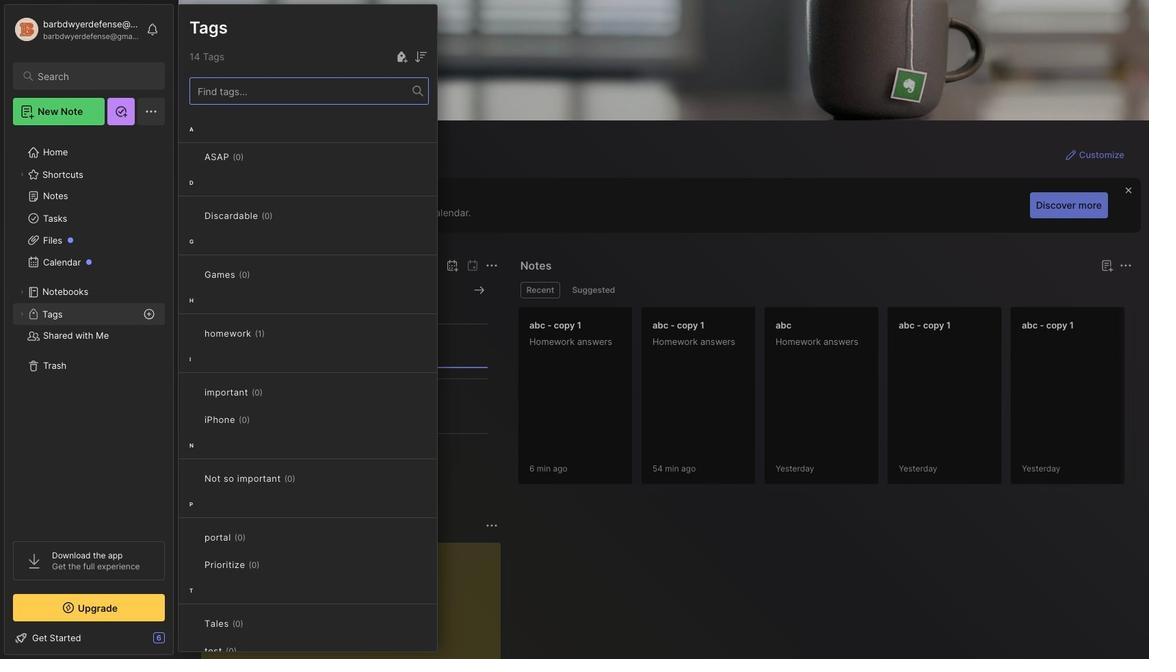 Task type: locate. For each thing, give the bounding box(es) containing it.
1 vertical spatial tag actions image
[[265, 328, 287, 339]]

tree
[[5, 133, 173, 529]]

tab list
[[521, 282, 1131, 298]]

main element
[[0, 0, 178, 659]]

1 horizontal spatial row group
[[518, 307, 1150, 493]]

tag actions image
[[244, 151, 266, 162], [265, 328, 287, 339]]

2 tab from the left
[[566, 282, 622, 298]]

0 vertical spatial tag actions image
[[244, 151, 266, 162]]

Tag actions field
[[244, 150, 266, 164], [250, 268, 272, 281], [265, 326, 287, 340], [250, 413, 272, 426], [260, 558, 282, 571], [244, 617, 266, 630], [237, 644, 259, 658]]

Find tags… text field
[[190, 82, 413, 100]]

tree inside main element
[[5, 133, 173, 529]]

tag actions image
[[250, 269, 272, 280], [250, 414, 272, 425], [260, 559, 282, 570], [244, 618, 266, 629], [237, 645, 259, 656]]

1 tab from the left
[[521, 282, 561, 298]]

None search field
[[38, 68, 153, 84]]

0 horizontal spatial tab
[[521, 282, 561, 298]]

Sort field
[[413, 49, 429, 65]]

row group
[[179, 116, 437, 659], [518, 307, 1150, 493]]

1 horizontal spatial tab
[[566, 282, 622, 298]]

tab
[[521, 282, 561, 298], [566, 282, 622, 298]]

none search field inside main element
[[38, 68, 153, 84]]

new evernote calendar event image
[[444, 257, 460, 274]]



Task type: vqa. For each thing, say whether or not it's contained in the screenshot.
the topmost Tag actions icon
yes



Task type: describe. For each thing, give the bounding box(es) containing it.
Account field
[[13, 16, 140, 43]]

click to collapse image
[[173, 634, 183, 650]]

Start writing… text field
[[212, 543, 500, 659]]

Search text field
[[38, 70, 153, 83]]

expand notebooks image
[[18, 288, 26, 296]]

expand tags image
[[18, 310, 26, 318]]

sort options image
[[413, 49, 429, 65]]

Help and Learning task checklist field
[[5, 627, 173, 649]]

0 horizontal spatial row group
[[179, 116, 437, 659]]

create new tag image
[[394, 49, 410, 65]]



